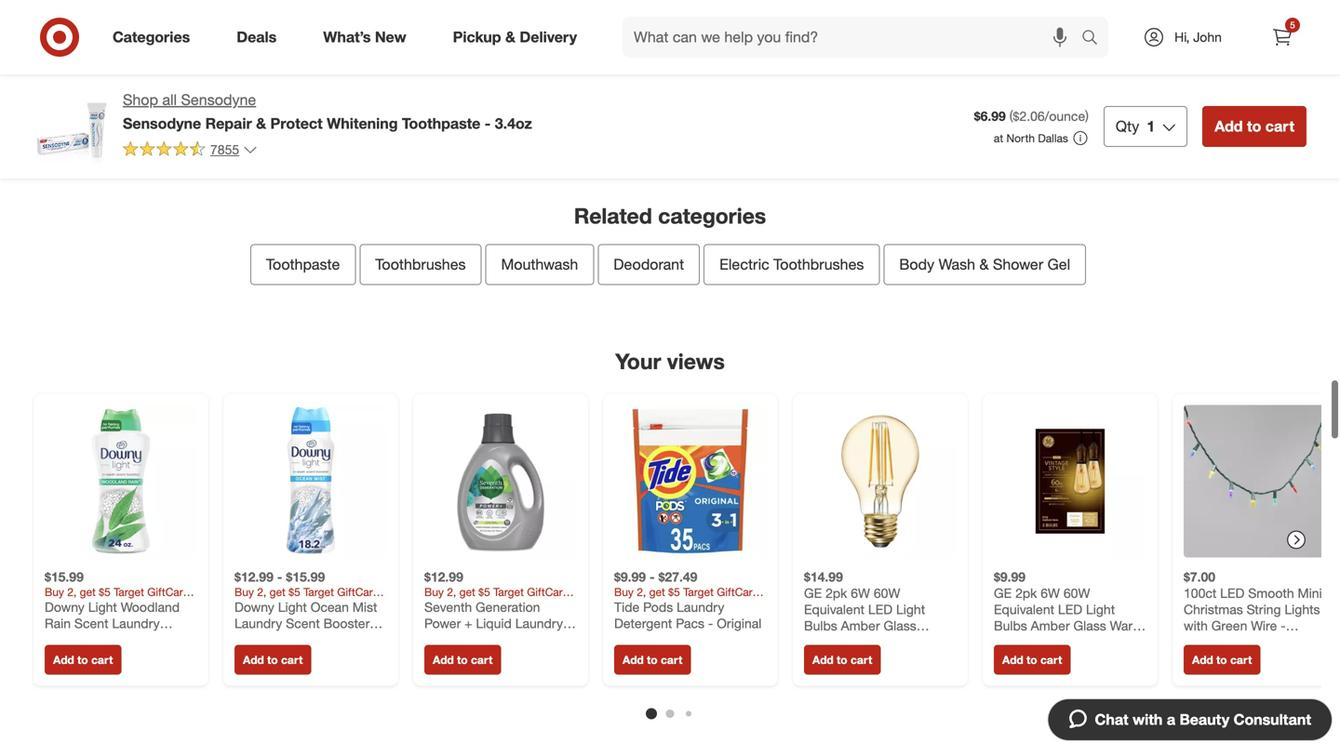 Task type: describe. For each thing, give the bounding box(es) containing it.
body wash & shower gel
[[900, 256, 1071, 274]]

what's new link
[[307, 17, 430, 58]]

at north dallas
[[994, 131, 1069, 145]]

north
[[1007, 131, 1035, 145]]

(4
[[624, 75, 639, 96]]

$7.00 100ct led smooth mini christmas string lights with green wire - wondershop™
[[1184, 569, 1323, 651]]

to for 100ct led smooth mini christmas string lights with green wire - wondershop™ image on the right
[[1217, 654, 1228, 667]]

categories link
[[97, 17, 213, 58]]

smooth
[[1249, 586, 1295, 602]]

toothpaste inside shop all sensodyne sensodyne repair & protect whitening toothpaste - 3.4oz
[[402, 114, 481, 133]]

subtotal:
[[490, 75, 561, 96]]

add to cart button for seventh generation power + liquid laundry detergent soap clean scent - 50 loads/87.5 fl oz image on the left bottom of page
[[425, 646, 501, 675]]

all for shop
[[162, 91, 177, 109]]

100ct
[[1184, 586, 1217, 602]]

equivalent for $14.99
[[804, 602, 865, 618]]

add to cart for the tide pods laundry detergent pacs - original image
[[623, 654, 683, 667]]

deals
[[237, 28, 277, 46]]

6w for $9.99
[[1041, 586, 1060, 602]]

categories
[[658, 203, 766, 229]]

add to cart button for the tide pods laundry detergent pacs - original image
[[614, 646, 691, 675]]

$12.99 for $12.99
[[425, 569, 464, 586]]

$6.99
[[974, 108, 1006, 124]]

electric toothbrushes link
[[704, 245, 880, 286]]

beauty
[[1180, 711, 1230, 729]]

cart for ge 2pk 6w 60w equivalent led light bulbs amber glass candle light image
[[851, 654, 873, 667]]

- inside tide pods laundry detergent pacs - original
[[708, 616, 713, 632]]

bulbs for light
[[804, 618, 838, 634]]

candle inside $9.99 ge 2pk 6w 60w equivalent led light bulbs amber glass warm candle light
[[994, 634, 1036, 651]]

all for add
[[758, 76, 775, 94]]

related
[[574, 203, 652, 229]]

ge for $14.99
[[804, 586, 822, 602]]

add for the tide pods laundry detergent pacs - original image
[[623, 654, 644, 667]]

subtotal: $19.96 (4 items)
[[490, 75, 691, 96]]

what's new
[[323, 28, 407, 46]]

to for the tide pods laundry detergent pacs - original image
[[647, 654, 658, 667]]

)
[[1086, 108, 1089, 124]]

add for downy light woodland rain scent laundry scent booster beads with no heavy perfumes - 24oz image
[[53, 654, 74, 667]]

with inside $7.00 100ct led smooth mini christmas string lights with green wire - wondershop™
[[1184, 618, 1208, 634]]

lights
[[1285, 602, 1321, 618]]

wire
[[1252, 618, 1278, 634]]

toothpaste inside toothpaste link
[[266, 256, 340, 274]]

7855
[[210, 141, 239, 158]]

cart inside button
[[810, 76, 839, 94]]

add to cart for 100ct led smooth mini christmas string lights with green wire - wondershop™ image on the right
[[1193, 654, 1252, 667]]

a
[[1167, 711, 1176, 729]]

5
[[1291, 19, 1296, 31]]

$14.99
[[804, 569, 843, 586]]

cart for "ge 2pk 6w 60w equivalent led light bulbs amber glass warm candle light" image
[[1041, 654, 1063, 667]]

categories
[[113, 28, 190, 46]]

mini
[[1298, 586, 1323, 602]]

add for "downy light ocean mist laundry scent booster beads for washer with no heavy perfumes" image
[[243, 654, 264, 667]]

$9.99 for ge
[[994, 569, 1026, 586]]

- inside shop all sensodyne sensodyne repair & protect whitening toothpaste - 3.4oz
[[485, 114, 491, 133]]

ge for $9.99
[[994, 586, 1012, 602]]

add all 4 to cart button
[[714, 65, 851, 106]]

led for ge 2pk 6w 60w equivalent led light bulbs amber glass candle light
[[869, 602, 893, 618]]

$19.96
[[566, 75, 619, 96]]

add to cart button for downy light woodland rain scent laundry scent booster beads with no heavy perfumes - 24oz image
[[45, 646, 121, 675]]

$12.99 link
[[425, 405, 577, 632]]

with inside button
[[1133, 711, 1163, 729]]

What can we help you find? suggestions appear below search field
[[623, 17, 1086, 58]]

your views
[[616, 349, 725, 375]]

gel
[[1048, 256, 1071, 274]]

views
[[667, 349, 725, 375]]

what's
[[323, 28, 371, 46]]

(
[[1010, 108, 1013, 124]]

items)
[[643, 75, 691, 96]]

add to cart button for "downy light ocean mist laundry scent booster beads for washer with no heavy perfumes" image
[[235, 646, 311, 675]]

60w for $14.99
[[874, 586, 901, 602]]

downy light ocean mist laundry scent booster beads for washer with no heavy perfumes image
[[235, 405, 387, 558]]

chat
[[1095, 711, 1129, 729]]

3.4oz
[[495, 114, 532, 133]]

add to cart for "downy light ocean mist laundry scent booster beads for washer with no heavy perfumes" image
[[243, 654, 303, 667]]

consultant
[[1234, 711, 1312, 729]]

$12.99 - $15.99
[[235, 569, 325, 586]]

7855 link
[[123, 140, 258, 162]]

$7.00
[[1184, 569, 1216, 586]]

deals link
[[221, 17, 300, 58]]

pods
[[643, 600, 673, 616]]

$12.99 - $15.99 link
[[235, 405, 387, 632]]

4
[[779, 76, 787, 94]]

$14.99 ge 2pk 6w 60w equivalent led light bulbs amber glass candle light
[[804, 569, 926, 651]]

chat with a beauty consultant
[[1095, 711, 1312, 729]]

add to cart for ge 2pk 6w 60w equivalent led light bulbs amber glass candle light image
[[813, 654, 873, 667]]

new
[[375, 28, 407, 46]]

glass for warm
[[1074, 618, 1107, 634]]

deodorant
[[614, 256, 684, 274]]

hi, john
[[1175, 29, 1222, 45]]

pickup & delivery
[[453, 28, 577, 46]]

/ounce
[[1045, 108, 1086, 124]]

$27.49
[[659, 569, 698, 586]]

wondershop™
[[1184, 634, 1265, 651]]

cart for seventh generation power + liquid laundry detergent soap clean scent - 50 loads/87.5 fl oz image on the left bottom of page
[[471, 654, 493, 667]]

& inside body wash & shower gel link
[[980, 256, 989, 274]]

string
[[1247, 602, 1281, 618]]

led inside $7.00 100ct led smooth mini christmas string lights with green wire - wondershop™
[[1221, 586, 1245, 602]]

add inside button
[[726, 76, 754, 94]]

pickup
[[453, 28, 501, 46]]

add for 100ct led smooth mini christmas string lights with green wire - wondershop™ image on the right
[[1193, 654, 1214, 667]]

toothbrushes inside electric toothbrushes 'link'
[[774, 256, 864, 274]]

chat with a beauty consultant button
[[1048, 699, 1333, 742]]

delivery
[[520, 28, 577, 46]]

add all 4 to cart
[[726, 76, 839, 94]]



Task type: locate. For each thing, give the bounding box(es) containing it.
0 horizontal spatial with
[[1133, 711, 1163, 729]]

0 horizontal spatial 6w
[[851, 586, 870, 602]]

1 horizontal spatial with
[[1184, 618, 1208, 634]]

shower
[[993, 256, 1044, 274]]

cart for "downy light ocean mist laundry scent booster beads for washer with no heavy perfumes" image
[[281, 654, 303, 667]]

0 horizontal spatial $15.99
[[45, 569, 84, 586]]

mouthwash
[[501, 256, 578, 274]]

2 horizontal spatial led
[[1221, 586, 1245, 602]]

0 horizontal spatial toothpaste
[[266, 256, 340, 274]]

green
[[1212, 618, 1248, 634]]

tide pods laundry detergent pacs - original image
[[614, 405, 767, 558]]

related categories
[[574, 203, 766, 229]]

equivalent inside $14.99 ge 2pk 6w 60w equivalent led light bulbs amber glass candle light
[[804, 602, 865, 618]]

1 60w from the left
[[874, 586, 901, 602]]

0 horizontal spatial led
[[869, 602, 893, 618]]

1 horizontal spatial bulbs
[[994, 618, 1028, 634]]

bulbs inside $9.99 ge 2pk 6w 60w equivalent led light bulbs amber glass warm candle light
[[994, 618, 1028, 634]]

2pk inside $9.99 ge 2pk 6w 60w equivalent led light bulbs amber glass warm candle light
[[1016, 586, 1037, 602]]

0 horizontal spatial amber
[[841, 618, 880, 634]]

warm
[[1110, 618, 1144, 634]]

100ct led smooth mini christmas string lights with green wire - wondershop™ image
[[1184, 405, 1337, 558]]

equivalent for $9.99
[[994, 602, 1055, 618]]

to for ge 2pk 6w 60w equivalent led light bulbs amber glass candle light image
[[837, 654, 848, 667]]

all inside button
[[758, 76, 775, 94]]

add to cart
[[1215, 117, 1295, 135], [53, 654, 113, 667], [243, 654, 303, 667], [433, 654, 493, 667], [623, 654, 683, 667], [813, 654, 873, 667], [1003, 654, 1063, 667], [1193, 654, 1252, 667]]

with left a
[[1133, 711, 1163, 729]]

1 horizontal spatial all
[[758, 76, 775, 94]]

2pk
[[826, 586, 848, 602], [1016, 586, 1037, 602]]

toothpaste link
[[250, 245, 356, 286]]

ge inside $14.99 ge 2pk 6w 60w equivalent led light bulbs amber glass candle light
[[804, 586, 822, 602]]

1 horizontal spatial ge
[[994, 586, 1012, 602]]

$9.99 - $27.49
[[614, 569, 698, 586]]

to inside add all 4 to cart button
[[791, 76, 805, 94]]

amber down the $14.99
[[841, 618, 880, 634]]

with
[[1184, 618, 1208, 634], [1133, 711, 1163, 729]]

hi,
[[1175, 29, 1190, 45]]

$12.99 for $12.99 - $15.99
[[235, 569, 274, 586]]

sensodyne down shop
[[123, 114, 201, 133]]

glass inside $14.99 ge 2pk 6w 60w equivalent led light bulbs amber glass candle light
[[884, 618, 917, 634]]

2 6w from the left
[[1041, 586, 1060, 602]]

0 horizontal spatial $9.99
[[614, 569, 646, 586]]

$15.99 inside $12.99 - $15.99 link
[[286, 569, 325, 586]]

add for seventh generation power + liquid laundry detergent soap clean scent - 50 loads/87.5 fl oz image on the left bottom of page
[[433, 654, 454, 667]]

1 horizontal spatial amber
[[1031, 618, 1070, 634]]

1
[[1147, 117, 1156, 135]]

2 candle from the left
[[994, 634, 1036, 651]]

$9.99
[[614, 569, 646, 586], [994, 569, 1026, 586]]

ge 2pk 6w 60w equivalent led light bulbs amber glass warm candle light image
[[994, 405, 1147, 558]]

2 $15.99 from the left
[[286, 569, 325, 586]]

1 horizontal spatial toothpaste
[[402, 114, 481, 133]]

ge 2pk 6w 60w equivalent led light bulbs amber glass candle light image
[[804, 405, 957, 558]]

laundry
[[677, 600, 725, 616]]

2pk inside $14.99 ge 2pk 6w 60w equivalent led light bulbs amber glass candle light
[[826, 586, 848, 602]]

2 equivalent from the left
[[994, 602, 1055, 618]]

1 horizontal spatial $9.99
[[994, 569, 1026, 586]]

- inside $7.00 100ct led smooth mini christmas string lights with green wire - wondershop™
[[1281, 618, 1286, 634]]

mouthwash link
[[485, 245, 594, 286]]

1 toothbrushes from the left
[[375, 256, 466, 274]]

0 horizontal spatial glass
[[884, 618, 917, 634]]

$9.99 inside $9.99 ge 2pk 6w 60w equivalent led light bulbs amber glass warm candle light
[[994, 569, 1026, 586]]

repair
[[205, 114, 252, 133]]

all left 4
[[758, 76, 775, 94]]

detergent
[[614, 616, 672, 632]]

glass for candle
[[884, 618, 917, 634]]

$2.06
[[1013, 108, 1045, 124]]

add to cart for downy light woodland rain scent laundry scent booster beads with no heavy perfumes - 24oz image
[[53, 654, 113, 667]]

0 horizontal spatial all
[[162, 91, 177, 109]]

$12.99
[[235, 569, 274, 586], [425, 569, 464, 586]]

with down 100ct
[[1184, 618, 1208, 634]]

0 vertical spatial with
[[1184, 618, 1208, 634]]

0 horizontal spatial equivalent
[[804, 602, 865, 618]]

amber for light
[[841, 618, 880, 634]]

0 vertical spatial &
[[506, 28, 516, 46]]

1 bulbs from the left
[[804, 618, 838, 634]]

2 amber from the left
[[1031, 618, 1070, 634]]

add to cart button for "ge 2pk 6w 60w equivalent led light bulbs amber glass warm candle light" image
[[994, 646, 1071, 675]]

1 vertical spatial toothpaste
[[266, 256, 340, 274]]

cart for downy light woodland rain scent laundry scent booster beads with no heavy perfumes - 24oz image
[[91, 654, 113, 667]]

$9.99 ge 2pk 6w 60w equivalent led light bulbs amber glass warm candle light
[[994, 569, 1144, 651]]

cart for the tide pods laundry detergent pacs - original image
[[661, 654, 683, 667]]

1 equivalent from the left
[[804, 602, 865, 618]]

2 ge from the left
[[994, 586, 1012, 602]]

$15.99
[[45, 569, 84, 586], [286, 569, 325, 586]]

1 horizontal spatial 6w
[[1041, 586, 1060, 602]]

at
[[994, 131, 1004, 145]]

0 horizontal spatial toothbrushes
[[375, 256, 466, 274]]

& right wash
[[980, 256, 989, 274]]

shop all sensodyne sensodyne repair & protect whitening toothpaste - 3.4oz
[[123, 91, 532, 133]]

bulbs inside $14.99 ge 2pk 6w 60w equivalent led light bulbs amber glass candle light
[[804, 618, 838, 634]]

-
[[485, 114, 491, 133], [277, 569, 283, 586], [650, 569, 655, 586], [708, 616, 713, 632], [1281, 618, 1286, 634]]

1 amber from the left
[[841, 618, 880, 634]]

1 ge from the left
[[804, 586, 822, 602]]

$9.99 for -
[[614, 569, 646, 586]]

2 horizontal spatial &
[[980, 256, 989, 274]]

1 2pk from the left
[[826, 586, 848, 602]]

&
[[506, 28, 516, 46], [256, 114, 266, 133], [980, 256, 989, 274]]

downy light woodland rain scent laundry scent booster beads with no heavy perfumes - 24oz image
[[45, 405, 197, 558]]

$6.99 ( $2.06 /ounce )
[[974, 108, 1089, 124]]

2 $12.99 from the left
[[425, 569, 464, 586]]

equivalent
[[804, 602, 865, 618], [994, 602, 1055, 618]]

all right shop
[[162, 91, 177, 109]]

to for seventh generation power + liquid laundry detergent soap clean scent - 50 loads/87.5 fl oz image on the left bottom of page
[[457, 654, 468, 667]]

60w inside $9.99 ge 2pk 6w 60w equivalent led light bulbs amber glass warm candle light
[[1064, 586, 1091, 602]]

cart for 100ct led smooth mini christmas string lights with green wire - wondershop™ image on the right
[[1231, 654, 1252, 667]]

seventh generation power + liquid laundry detergent soap clean scent - 50 loads/87.5 fl oz image
[[425, 405, 577, 558]]

to for downy light woodland rain scent laundry scent booster beads with no heavy perfumes - 24oz image
[[77, 654, 88, 667]]

led for ge 2pk 6w 60w equivalent led light bulbs amber glass warm candle light
[[1058, 602, 1083, 618]]

to for "ge 2pk 6w 60w equivalent led light bulbs amber glass warm candle light" image
[[1027, 654, 1038, 667]]

add to cart button for 100ct led smooth mini christmas string lights with green wire - wondershop™ image on the right
[[1184, 646, 1261, 675]]

6w inside $14.99 ge 2pk 6w 60w equivalent led light bulbs amber glass candle light
[[851, 586, 870, 602]]

all inside shop all sensodyne sensodyne repair & protect whitening toothpaste - 3.4oz
[[162, 91, 177, 109]]

1 $9.99 from the left
[[614, 569, 646, 586]]

toothbrushes link
[[360, 245, 482, 286]]

1 $15.99 from the left
[[45, 569, 84, 586]]

add for ge 2pk 6w 60w equivalent led light bulbs amber glass candle light image
[[813, 654, 834, 667]]

1 horizontal spatial $12.99
[[425, 569, 464, 586]]

1 vertical spatial with
[[1133, 711, 1163, 729]]

search
[[1073, 30, 1118, 48]]

qty
[[1116, 117, 1140, 135]]

0 vertical spatial sensodyne
[[181, 91, 256, 109]]

1 horizontal spatial led
[[1058, 602, 1083, 618]]

0 vertical spatial toothpaste
[[402, 114, 481, 133]]

qty 1
[[1116, 117, 1156, 135]]

1 horizontal spatial glass
[[1074, 618, 1107, 634]]

6w for $14.99
[[851, 586, 870, 602]]

amber for candle
[[1031, 618, 1070, 634]]

2 2pk from the left
[[1016, 586, 1037, 602]]

candle inside $14.99 ge 2pk 6w 60w equivalent led light bulbs amber glass candle light
[[804, 634, 846, 651]]

2 glass from the left
[[1074, 618, 1107, 634]]

dallas
[[1038, 131, 1069, 145]]

2 toothbrushes from the left
[[774, 256, 864, 274]]

your
[[616, 349, 661, 375]]

2 $9.99 from the left
[[994, 569, 1026, 586]]

cart
[[810, 76, 839, 94], [1266, 117, 1295, 135], [91, 654, 113, 667], [281, 654, 303, 667], [471, 654, 493, 667], [661, 654, 683, 667], [851, 654, 873, 667], [1041, 654, 1063, 667], [1231, 654, 1252, 667]]

whitening
[[327, 114, 398, 133]]

toothbrushes
[[375, 256, 466, 274], [774, 256, 864, 274]]

add to cart for seventh generation power + liquid laundry detergent soap clean scent - 50 loads/87.5 fl oz image on the left bottom of page
[[433, 654, 493, 667]]

2 bulbs from the left
[[994, 618, 1028, 634]]

toothpaste
[[402, 114, 481, 133], [266, 256, 340, 274]]

0 horizontal spatial bulbs
[[804, 618, 838, 634]]

image of sensodyne repair & protect whitening toothpaste - 3.4oz image
[[34, 89, 108, 164]]

1 horizontal spatial toothbrushes
[[774, 256, 864, 274]]

0 horizontal spatial ge
[[804, 586, 822, 602]]

original
[[717, 616, 762, 632]]

ge inside $9.99 ge 2pk 6w 60w equivalent led light bulbs amber glass warm candle light
[[994, 586, 1012, 602]]

all
[[758, 76, 775, 94], [162, 91, 177, 109]]

6w inside $9.99 ge 2pk 6w 60w equivalent led light bulbs amber glass warm candle light
[[1041, 586, 1060, 602]]

1 horizontal spatial &
[[506, 28, 516, 46]]

pickup & delivery link
[[437, 17, 601, 58]]

led inside $14.99 ge 2pk 6w 60w equivalent led light bulbs amber glass candle light
[[869, 602, 893, 618]]

5 link
[[1262, 17, 1303, 58]]

1 vertical spatial sensodyne
[[123, 114, 201, 133]]

bulbs for candle
[[994, 618, 1028, 634]]

60w inside $14.99 ge 2pk 6w 60w equivalent led light bulbs amber glass candle light
[[874, 586, 901, 602]]

led inside $9.99 ge 2pk 6w 60w equivalent led light bulbs amber glass warm candle light
[[1058, 602, 1083, 618]]

amber left warm
[[1031, 618, 1070, 634]]

1 horizontal spatial equivalent
[[994, 602, 1055, 618]]

tide
[[614, 600, 640, 616]]

60w for $9.99
[[1064, 586, 1091, 602]]

2 vertical spatial &
[[980, 256, 989, 274]]

add to cart button for ge 2pk 6w 60w equivalent led light bulbs amber glass candle light image
[[804, 646, 881, 675]]

sensodyne up repair
[[181, 91, 256, 109]]

& right repair
[[256, 114, 266, 133]]

1 vertical spatial &
[[256, 114, 266, 133]]

0 horizontal spatial candle
[[804, 634, 846, 651]]

& inside shop all sensodyne sensodyne repair & protect whitening toothpaste - 3.4oz
[[256, 114, 266, 133]]

equivalent inside $9.99 ge 2pk 6w 60w equivalent led light bulbs amber glass warm candle light
[[994, 602, 1055, 618]]

1 horizontal spatial $15.99
[[286, 569, 325, 586]]

add for "ge 2pk 6w 60w equivalent led light bulbs amber glass warm candle light" image
[[1003, 654, 1024, 667]]

1 6w from the left
[[851, 586, 870, 602]]

1 horizontal spatial 60w
[[1064, 586, 1091, 602]]

christmas
[[1184, 602, 1244, 618]]

1 horizontal spatial 2pk
[[1016, 586, 1037, 602]]

2pk for $9.99
[[1016, 586, 1037, 602]]

add
[[726, 76, 754, 94], [1215, 117, 1243, 135], [53, 654, 74, 667], [243, 654, 264, 667], [433, 654, 454, 667], [623, 654, 644, 667], [813, 654, 834, 667], [1003, 654, 1024, 667], [1193, 654, 1214, 667]]

body wash & shower gel link
[[884, 245, 1087, 286]]

to for "downy light ocean mist laundry scent booster beads for washer with no heavy perfumes" image
[[267, 654, 278, 667]]

$15.99 link
[[45, 405, 197, 632]]

glass inside $9.99 ge 2pk 6w 60w equivalent led light bulbs amber glass warm candle light
[[1074, 618, 1107, 634]]

electric
[[720, 256, 770, 274]]

2pk for $14.99
[[826, 586, 848, 602]]

shop
[[123, 91, 158, 109]]

1 horizontal spatial candle
[[994, 634, 1036, 651]]

2 60w from the left
[[1064, 586, 1091, 602]]

$15.99 inside $15.99 link
[[45, 569, 84, 586]]

add to cart for "ge 2pk 6w 60w equivalent led light bulbs amber glass warm candle light" image
[[1003, 654, 1063, 667]]

0 horizontal spatial &
[[256, 114, 266, 133]]

wash
[[939, 256, 976, 274]]

amber inside $14.99 ge 2pk 6w 60w equivalent led light bulbs amber glass candle light
[[841, 618, 880, 634]]

& inside pickup & delivery link
[[506, 28, 516, 46]]

1 candle from the left
[[804, 634, 846, 651]]

deodorant link
[[598, 245, 700, 286]]

1 glass from the left
[[884, 618, 917, 634]]

ge
[[804, 586, 822, 602], [994, 586, 1012, 602]]

search button
[[1073, 17, 1118, 61]]

sensodyne
[[181, 91, 256, 109], [123, 114, 201, 133]]

& right pickup
[[506, 28, 516, 46]]

protect
[[270, 114, 323, 133]]

electric toothbrushes
[[720, 256, 864, 274]]

amber inside $9.99 ge 2pk 6w 60w equivalent led light bulbs amber glass warm candle light
[[1031, 618, 1070, 634]]

amber
[[841, 618, 880, 634], [1031, 618, 1070, 634]]

0 horizontal spatial 60w
[[874, 586, 901, 602]]

0 horizontal spatial $12.99
[[235, 569, 274, 586]]

1 $12.99 from the left
[[235, 569, 274, 586]]

toothbrushes inside toothbrushes link
[[375, 256, 466, 274]]

body
[[900, 256, 935, 274]]

pacs
[[676, 616, 705, 632]]

0 horizontal spatial 2pk
[[826, 586, 848, 602]]

bulbs
[[804, 618, 838, 634], [994, 618, 1028, 634]]



Task type: vqa. For each thing, say whether or not it's contained in the screenshot.
left Candle
yes



